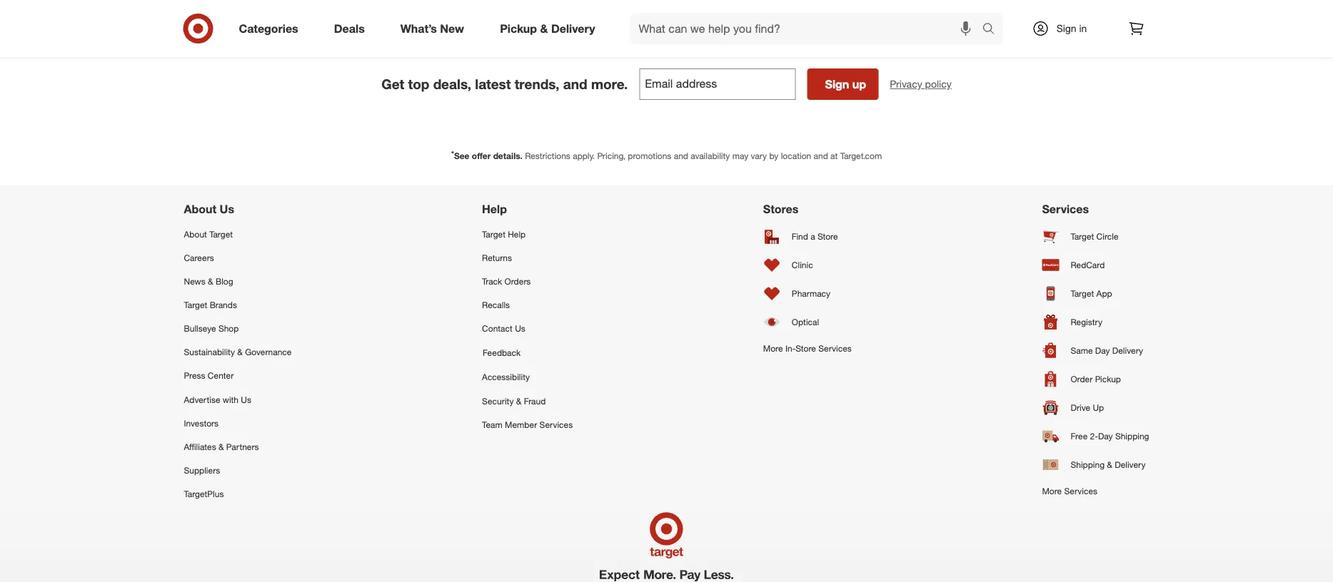 Task type: locate. For each thing, give the bounding box(es) containing it.
day right same
[[1095, 346, 1110, 356]]

accessibility link
[[482, 366, 573, 389]]

deals,
[[433, 76, 471, 92]]

store for a
[[818, 231, 838, 242]]

target for target brands
[[184, 300, 207, 311]]

sign left up
[[825, 77, 849, 91]]

feedback
[[483, 348, 521, 359]]

day right free
[[1098, 431, 1113, 442]]

more.
[[591, 76, 628, 92]]

0 horizontal spatial help
[[482, 202, 507, 216]]

about for about us
[[184, 202, 216, 216]]

more for more in-store services
[[763, 343, 783, 354]]

pickup right order
[[1095, 374, 1121, 385]]

store down optical 'link'
[[796, 343, 816, 354]]

about up about target
[[184, 202, 216, 216]]

what's
[[400, 21, 437, 35]]

about up careers
[[184, 229, 207, 240]]

day
[[1095, 346, 1110, 356], [1098, 431, 1113, 442]]

1 vertical spatial help
[[508, 229, 526, 240]]

sign up
[[825, 77, 866, 91]]

None text field
[[639, 69, 796, 100]]

in
[[1079, 22, 1087, 35]]

store right 'a'
[[818, 231, 838, 242]]

get
[[382, 76, 404, 92]]

1 horizontal spatial shipping
[[1115, 431, 1149, 442]]

& left the fraud
[[516, 396, 522, 407]]

drive
[[1071, 403, 1091, 413]]

top
[[408, 76, 430, 92]]

target down the about us
[[209, 229, 233, 240]]

0 horizontal spatial shipping
[[1071, 460, 1105, 471]]

2 horizontal spatial us
[[515, 323, 525, 334]]

pharmacy
[[792, 288, 831, 299]]

delivery up order pickup
[[1113, 346, 1143, 356]]

contact us link
[[482, 317, 573, 341]]

sign left in
[[1057, 22, 1077, 35]]

and left availability
[[674, 151, 688, 162]]

registry link
[[1042, 308, 1149, 337]]

store
[[818, 231, 838, 242], [796, 343, 816, 354]]

more left 'in-' in the bottom right of the page
[[763, 343, 783, 354]]

and left at
[[814, 151, 828, 162]]

1 horizontal spatial us
[[241, 394, 251, 405]]

0 vertical spatial about
[[184, 202, 216, 216]]

delivery for shipping & delivery
[[1115, 460, 1146, 471]]

2 vertical spatial delivery
[[1115, 460, 1146, 471]]

at
[[831, 151, 838, 162]]

2 about from the top
[[184, 229, 207, 240]]

target
[[209, 229, 233, 240], [482, 229, 506, 240], [1071, 231, 1094, 242], [1071, 288, 1094, 299], [184, 300, 207, 311]]

1 horizontal spatial pickup
[[1095, 374, 1121, 385]]

orders
[[505, 276, 531, 287]]

us for about us
[[220, 202, 234, 216]]

order
[[1071, 374, 1093, 385]]

more services link
[[1042, 479, 1149, 503]]

same
[[1071, 346, 1093, 356]]

*
[[451, 149, 454, 158]]

up
[[853, 77, 866, 91]]

& left blog
[[208, 276, 213, 287]]

target up returns on the top of page
[[482, 229, 506, 240]]

What can we help you find? suggestions appear below search field
[[630, 13, 986, 44]]

deals link
[[322, 13, 383, 44]]

availability
[[691, 151, 730, 162]]

member
[[505, 420, 537, 430]]

policy
[[925, 78, 952, 91]]

recalls
[[482, 300, 510, 311]]

target left circle
[[1071, 231, 1094, 242]]

investors
[[184, 418, 219, 429]]

0 horizontal spatial sign
[[825, 77, 849, 91]]

contact
[[482, 323, 513, 334]]

* see offer details. restrictions apply. pricing, promotions and availability may vary by location and at target.com
[[451, 149, 882, 162]]

us right the contact
[[515, 323, 525, 334]]

and
[[563, 76, 588, 92], [674, 151, 688, 162], [814, 151, 828, 162]]

0 vertical spatial day
[[1095, 346, 1110, 356]]

us right with
[[241, 394, 251, 405]]

1 vertical spatial us
[[515, 323, 525, 334]]

targetplus
[[184, 489, 224, 500]]

1 vertical spatial delivery
[[1113, 346, 1143, 356]]

0 vertical spatial store
[[818, 231, 838, 242]]

us up about target link
[[220, 202, 234, 216]]

careers link
[[184, 246, 292, 270]]

suppliers
[[184, 465, 220, 476]]

redcard link
[[1042, 251, 1149, 280]]

shipping
[[1115, 431, 1149, 442], [1071, 460, 1105, 471]]

offer
[[472, 151, 491, 162]]

advertise with us
[[184, 394, 251, 405]]

circle
[[1097, 231, 1119, 242]]

shop
[[218, 323, 239, 334]]

0 vertical spatial help
[[482, 202, 507, 216]]

sign inside button
[[825, 77, 849, 91]]

0 vertical spatial pickup
[[500, 21, 537, 35]]

1 vertical spatial sign
[[825, 77, 849, 91]]

careers
[[184, 252, 214, 263]]

delivery down free 2-day shipping
[[1115, 460, 1146, 471]]

sustainability
[[184, 347, 235, 358]]

& for shipping
[[1107, 460, 1113, 471]]

0 horizontal spatial more
[[763, 343, 783, 354]]

0 horizontal spatial store
[[796, 343, 816, 354]]

delivery up trends,
[[551, 21, 595, 35]]

0 vertical spatial us
[[220, 202, 234, 216]]

0 horizontal spatial us
[[220, 202, 234, 216]]

target brands
[[184, 300, 237, 311]]

1 vertical spatial store
[[796, 343, 816, 354]]

registry
[[1071, 317, 1103, 328]]

1 horizontal spatial sign
[[1057, 22, 1077, 35]]

target down news
[[184, 300, 207, 311]]

1 vertical spatial about
[[184, 229, 207, 240]]

delivery for pickup & delivery
[[551, 21, 595, 35]]

new
[[440, 21, 464, 35]]

optical link
[[763, 308, 852, 337]]

& down free 2-day shipping
[[1107, 460, 1113, 471]]

bullseye shop
[[184, 323, 239, 334]]

0 horizontal spatial and
[[563, 76, 588, 92]]

and left "more."
[[563, 76, 588, 92]]

1 horizontal spatial more
[[1042, 486, 1062, 497]]

press center
[[184, 371, 234, 382]]

help up returns link
[[508, 229, 526, 240]]

1 horizontal spatial store
[[818, 231, 838, 242]]

& down bullseye shop link
[[237, 347, 243, 358]]

1 vertical spatial shipping
[[1071, 460, 1105, 471]]

shipping up more services link
[[1071, 460, 1105, 471]]

investors link
[[184, 412, 292, 435]]

1 vertical spatial more
[[1042, 486, 1062, 497]]

about for about target
[[184, 229, 207, 240]]

free 2-day shipping
[[1071, 431, 1149, 442]]

0 vertical spatial delivery
[[551, 21, 595, 35]]

about
[[184, 202, 216, 216], [184, 229, 207, 240]]

news & blog
[[184, 276, 233, 287]]

target left app
[[1071, 288, 1094, 299]]

0 vertical spatial sign
[[1057, 22, 1077, 35]]

bullseye
[[184, 323, 216, 334]]

more down shipping & delivery link
[[1042, 486, 1062, 497]]

0 vertical spatial more
[[763, 343, 783, 354]]

sign
[[1057, 22, 1077, 35], [825, 77, 849, 91]]

what's new link
[[388, 13, 482, 44]]

target app link
[[1042, 280, 1149, 308]]

services
[[1042, 202, 1089, 216], [819, 343, 852, 354], [540, 420, 573, 430], [1065, 486, 1098, 497]]

help
[[482, 202, 507, 216], [508, 229, 526, 240]]

clinic link
[[763, 251, 852, 280]]

& up trends,
[[540, 21, 548, 35]]

contact us
[[482, 323, 525, 334]]

details.
[[493, 151, 523, 162]]

help up target help
[[482, 202, 507, 216]]

& right the affiliates
[[219, 442, 224, 453]]

1 about from the top
[[184, 202, 216, 216]]

advertise
[[184, 394, 220, 405]]

press center link
[[184, 364, 292, 388]]

1 vertical spatial day
[[1098, 431, 1113, 442]]

clinic
[[792, 260, 813, 271]]

2-
[[1090, 431, 1098, 442]]

pickup up 'get top deals, latest trends, and more.'
[[500, 21, 537, 35]]

trends,
[[515, 76, 560, 92]]

order pickup
[[1071, 374, 1121, 385]]

shipping up shipping & delivery
[[1115, 431, 1149, 442]]

in-
[[786, 343, 796, 354]]

store for in-
[[796, 343, 816, 354]]

target help link
[[482, 222, 573, 246]]

& for sustainability
[[237, 347, 243, 358]]



Task type: vqa. For each thing, say whether or not it's contained in the screenshot.
top all
no



Task type: describe. For each thing, give the bounding box(es) containing it.
affiliates & partners link
[[184, 435, 292, 459]]

redcard
[[1071, 260, 1105, 271]]

a
[[811, 231, 815, 242]]

1 horizontal spatial and
[[674, 151, 688, 162]]

apply.
[[573, 151, 595, 162]]

delivery for same day delivery
[[1113, 346, 1143, 356]]

promotions
[[628, 151, 672, 162]]

us for contact us
[[515, 323, 525, 334]]

track orders
[[482, 276, 531, 287]]

team
[[482, 420, 503, 430]]

& for news
[[208, 276, 213, 287]]

accessibility
[[482, 372, 530, 383]]

sign for sign in
[[1057, 22, 1077, 35]]

stores
[[763, 202, 799, 216]]

blog
[[216, 276, 233, 287]]

security & fraud link
[[482, 389, 573, 413]]

1 horizontal spatial help
[[508, 229, 526, 240]]

partners
[[226, 442, 259, 453]]

team member services link
[[482, 413, 573, 437]]

advertise with us link
[[184, 388, 292, 412]]

track orders link
[[482, 270, 573, 293]]

latest
[[475, 76, 511, 92]]

track
[[482, 276, 502, 287]]

pharmacy link
[[763, 280, 852, 308]]

with
[[223, 394, 239, 405]]

targetplus link
[[184, 483, 292, 506]]

deals
[[334, 21, 365, 35]]

target: expect more. pay less. image
[[466, 506, 867, 583]]

0 vertical spatial shipping
[[1115, 431, 1149, 442]]

privacy policy link
[[890, 77, 952, 92]]

1 vertical spatial pickup
[[1095, 374, 1121, 385]]

more in-store services link
[[763, 337, 852, 360]]

optical
[[792, 317, 819, 328]]

services down shipping & delivery link
[[1065, 486, 1098, 497]]

may
[[733, 151, 749, 162]]

drive up link
[[1042, 394, 1149, 422]]

privacy
[[890, 78, 922, 91]]

target for target circle
[[1071, 231, 1094, 242]]

order pickup link
[[1042, 365, 1149, 394]]

about us
[[184, 202, 234, 216]]

free
[[1071, 431, 1088, 442]]

search
[[976, 23, 1010, 37]]

target for target app
[[1071, 288, 1094, 299]]

security & fraud
[[482, 396, 546, 407]]

governance
[[245, 347, 292, 358]]

security
[[482, 396, 514, 407]]

& for affiliates
[[219, 442, 224, 453]]

categories
[[239, 21, 298, 35]]

shipping & delivery link
[[1042, 451, 1149, 479]]

& for security
[[516, 396, 522, 407]]

target brands link
[[184, 293, 292, 317]]

feedback button
[[482, 341, 573, 366]]

target app
[[1071, 288, 1112, 299]]

search button
[[976, 13, 1010, 47]]

about target
[[184, 229, 233, 240]]

sign for sign up
[[825, 77, 849, 91]]

advertisement region
[[167, 0, 1167, 31]]

services down the fraud
[[540, 420, 573, 430]]

app
[[1097, 288, 1112, 299]]

services up target circle
[[1042, 202, 1089, 216]]

sign in
[[1057, 22, 1087, 35]]

shipping & delivery
[[1071, 460, 1146, 471]]

free 2-day shipping link
[[1042, 422, 1149, 451]]

2 vertical spatial us
[[241, 394, 251, 405]]

news & blog link
[[184, 270, 292, 293]]

affiliates
[[184, 442, 216, 453]]

& for pickup
[[540, 21, 548, 35]]

brands
[[210, 300, 237, 311]]

about target link
[[184, 222, 292, 246]]

privacy policy
[[890, 78, 952, 91]]

more services
[[1042, 486, 1098, 497]]

bullseye shop link
[[184, 317, 292, 341]]

sponsored
[[1124, 31, 1167, 42]]

0 horizontal spatial pickup
[[500, 21, 537, 35]]

vary
[[751, 151, 767, 162]]

press
[[184, 371, 205, 382]]

recalls link
[[482, 293, 573, 317]]

more for more services
[[1042, 486, 1062, 497]]

up
[[1093, 403, 1104, 413]]

news
[[184, 276, 205, 287]]

target for target help
[[482, 229, 506, 240]]

what's new
[[400, 21, 464, 35]]

target circle
[[1071, 231, 1119, 242]]

sign up button
[[807, 69, 879, 100]]

find
[[792, 231, 808, 242]]

target.com
[[840, 151, 882, 162]]

services down optical 'link'
[[819, 343, 852, 354]]

same day delivery link
[[1042, 337, 1149, 365]]

categories link
[[227, 13, 316, 44]]

center
[[208, 371, 234, 382]]

suppliers link
[[184, 459, 292, 483]]

same day delivery
[[1071, 346, 1143, 356]]

2 horizontal spatial and
[[814, 151, 828, 162]]



